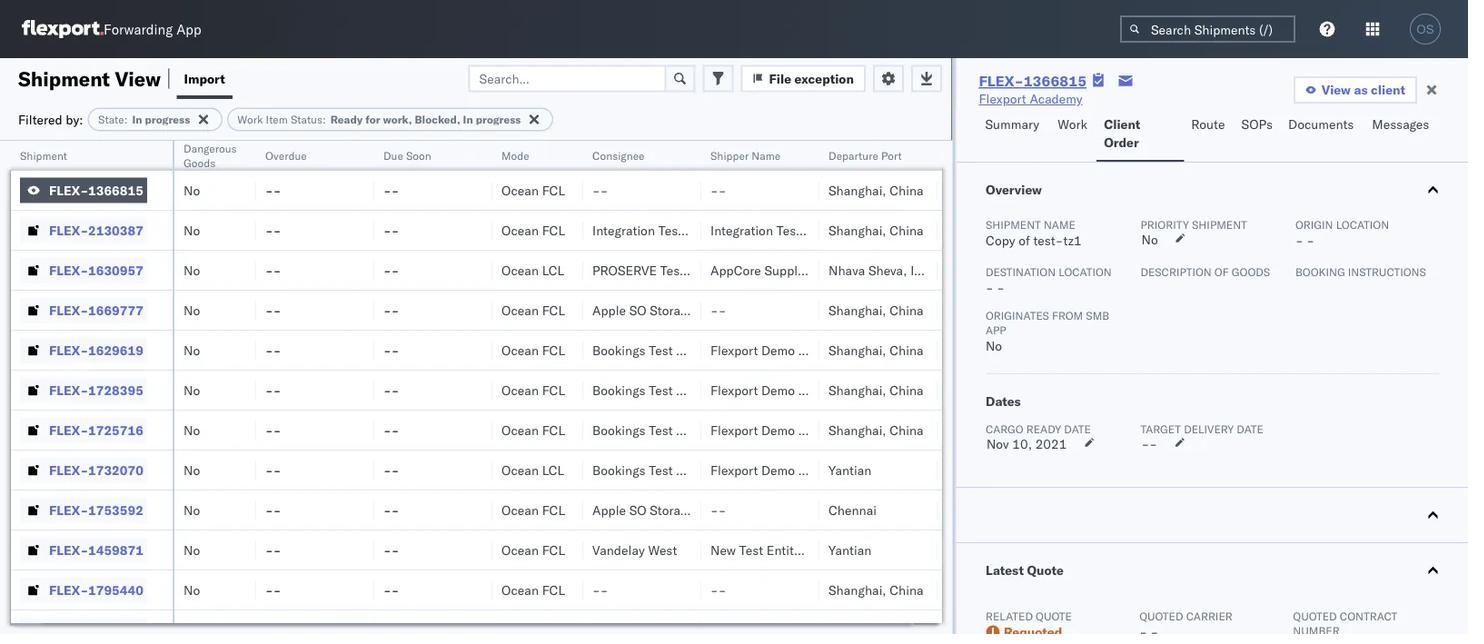 Task type: locate. For each thing, give the bounding box(es) containing it.
1 vertical spatial use)
[[755, 502, 788, 518]]

1 vertical spatial shipment
[[20, 149, 67, 162]]

fcl for flex-1725716
[[542, 422, 565, 438]]

documents
[[1288, 116, 1354, 132]]

0 horizontal spatial :
[[124, 113, 128, 126]]

0 vertical spatial flex-1366815
[[979, 72, 1087, 90]]

nov 10, 2021
[[986, 436, 1066, 452]]

flex- for 'flex-2130387' button
[[49, 222, 88, 238]]

storage up west
[[650, 502, 694, 518]]

apple up vandelay
[[592, 502, 626, 518]]

1 horizontal spatial :
[[323, 113, 326, 126]]

bookings for flex-1725716
[[592, 422, 645, 438]]

no for flex-2130387
[[184, 222, 200, 238]]

1 horizontal spatial of
[[1214, 265, 1228, 278]]

1 horizontal spatial location
[[1336, 218, 1389, 231]]

Search Shipments (/) text field
[[1120, 15, 1295, 43]]

no for flex-1366815
[[184, 182, 200, 198]]

2 flexport demo shipper co. from the top
[[710, 382, 864, 398]]

quoted up number
[[1293, 609, 1336, 623]]

flex-1366815 down shipment button
[[49, 182, 143, 198]]

view left as
[[1322, 82, 1351, 98]]

2 lcl from the top
[[542, 462, 564, 478]]

no for flex-1459871
[[184, 542, 200, 558]]

3 china from the top
[[890, 302, 924, 318]]

proserve test account
[[592, 262, 735, 278]]

test for flex-1629619
[[649, 342, 673, 358]]

7 china from the top
[[890, 582, 924, 598]]

6 ocean from the top
[[501, 382, 539, 398]]

2 ocean lcl from the top
[[501, 462, 564, 478]]

location down the tz1
[[1058, 265, 1111, 278]]

flex- down 'flex-2130387' button
[[49, 262, 88, 278]]

shipment
[[18, 66, 110, 91], [20, 149, 67, 162], [985, 218, 1040, 231]]

flex- down flex-1732070 button on the bottom of page
[[49, 502, 88, 518]]

1 not from the top
[[727, 302, 752, 318]]

use) up new test entity 2
[[755, 502, 788, 518]]

1 yantian from the top
[[828, 462, 871, 478]]

fcl for flex-1366815
[[542, 182, 565, 198]]

location inside destination location - -
[[1058, 265, 1111, 278]]

0 vertical spatial (do
[[697, 302, 723, 318]]

name down file
[[752, 149, 780, 162]]

filtered by:
[[18, 111, 83, 127]]

3 demo from the top
[[761, 422, 795, 438]]

1 vertical spatial ocean lcl
[[501, 462, 564, 478]]

1 vertical spatial apple
[[592, 502, 626, 518]]

shipment inside button
[[20, 149, 67, 162]]

0 horizontal spatial 1366815
[[88, 182, 143, 198]]

1 ocean from the top
[[501, 182, 539, 198]]

shanghai, china for flex-1795440
[[828, 582, 924, 598]]

flexport
[[979, 91, 1026, 107], [710, 342, 758, 358], [710, 382, 758, 398], [710, 422, 758, 438], [710, 462, 758, 478]]

1 horizontal spatial work
[[1058, 116, 1087, 132]]

flex- down flex-1669777 button
[[49, 342, 88, 358]]

latest
[[985, 562, 1023, 578]]

flex-1728395 button
[[20, 377, 147, 403]]

2 co. from the top
[[846, 382, 864, 398]]

ocean for 1669777
[[501, 302, 539, 318]]

ocean fcl for flex-1366815
[[501, 182, 565, 198]]

0 horizontal spatial progress
[[145, 113, 190, 126]]

co. for 1725716
[[846, 422, 864, 438]]

1 vertical spatial name
[[1043, 218, 1075, 231]]

quote
[[1026, 562, 1063, 578]]

resize handle column header
[[151, 141, 173, 634], [234, 141, 256, 634], [352, 141, 374, 634], [471, 141, 492, 634], [561, 141, 583, 634], [680, 141, 701, 634], [798, 141, 819, 634], [916, 141, 938, 634]]

work down academy
[[1058, 116, 1087, 132]]

test for flex-1630957
[[660, 262, 684, 278]]

0 vertical spatial lcl
[[542, 262, 564, 278]]

4 shanghai, china from the top
[[828, 342, 924, 358]]

3 flexport demo shipper co. from the top
[[710, 422, 864, 438]]

shanghai, china for flex-1669777
[[828, 302, 924, 318]]

0 vertical spatial location
[[1336, 218, 1389, 231]]

3 shanghai, china from the top
[[828, 302, 924, 318]]

originates
[[985, 308, 1049, 322]]

shanghai, for flex-2130387
[[828, 222, 886, 238]]

0 horizontal spatial quoted
[[1139, 609, 1183, 623]]

1 use) from the top
[[755, 302, 788, 318]]

storage down "proserve test account"
[[650, 302, 694, 318]]

demo for 1728395
[[761, 382, 795, 398]]

of left goods
[[1214, 265, 1228, 278]]

booking instructions
[[1295, 265, 1426, 278]]

6 ocean fcl from the top
[[501, 422, 565, 438]]

state
[[98, 113, 124, 126]]

2 vertical spatial shipment
[[985, 218, 1040, 231]]

import button
[[177, 58, 232, 99]]

goods
[[1231, 265, 1270, 278]]

no for flex-1629619
[[184, 342, 200, 358]]

6 resize handle column header from the left
[[680, 141, 701, 634]]

8 fcl from the top
[[542, 542, 565, 558]]

date right delivery
[[1236, 422, 1263, 436]]

flex-2130387 button
[[20, 218, 147, 243]]

name inside shipper name button
[[752, 149, 780, 162]]

(do up new at the bottom of page
[[697, 502, 723, 518]]

3 shanghai, from the top
[[828, 302, 886, 318]]

3 ocean fcl from the top
[[501, 302, 565, 318]]

test
[[660, 262, 684, 278], [649, 342, 673, 358], [649, 382, 673, 398], [649, 422, 673, 438], [649, 462, 673, 478], [739, 542, 763, 558]]

8 ocean from the top
[[501, 462, 539, 478]]

0 vertical spatial yantian
[[828, 462, 871, 478]]

of
[[1018, 233, 1030, 248], [1214, 265, 1228, 278]]

progress up dangerous
[[145, 113, 190, 126]]

name inside the shipment name copy of test-tz1
[[1043, 218, 1075, 231]]

messages
[[1372, 116, 1429, 132]]

flex-1725716
[[49, 422, 143, 438]]

name up test-
[[1043, 218, 1075, 231]]

1 demo from the top
[[761, 342, 795, 358]]

china for flex-1795440
[[890, 582, 924, 598]]

7 resize handle column header from the left
[[798, 141, 819, 634]]

ocean for 1459871
[[501, 542, 539, 558]]

0 vertical spatial of
[[1018, 233, 1030, 248]]

7 fcl from the top
[[542, 502, 565, 518]]

0 vertical spatial apple so storage (do not use)
[[592, 302, 788, 318]]

flex- for flex-1732070 button on the bottom of page
[[49, 462, 88, 478]]

shanghai, for flex-1669777
[[828, 302, 886, 318]]

1 date from the left
[[1064, 422, 1090, 436]]

app
[[176, 20, 201, 38], [985, 323, 1006, 337]]

entity
[[767, 542, 800, 558]]

fcl
[[542, 182, 565, 198], [542, 222, 565, 238], [542, 302, 565, 318], [542, 342, 565, 358], [542, 382, 565, 398], [542, 422, 565, 438], [542, 502, 565, 518], [542, 542, 565, 558], [542, 582, 565, 598]]

flex- down flex-1459871 button
[[49, 582, 88, 598]]

3 bookings test consignee from the top
[[592, 422, 737, 438]]

shipper name
[[710, 149, 780, 162]]

fcl for flex-1669777
[[542, 302, 565, 318]]

latest quote button
[[956, 543, 1468, 598]]

shipper for flex-1732070
[[798, 462, 843, 478]]

shanghai, for flex-1728395
[[828, 382, 886, 398]]

1669777
[[88, 302, 143, 318]]

location inside origin location - -
[[1336, 218, 1389, 231]]

use) for chennai
[[755, 502, 788, 518]]

1 co. from the top
[[846, 342, 864, 358]]

5 resize handle column header from the left
[[561, 141, 583, 634]]

1 ocean lcl from the top
[[501, 262, 564, 278]]

co.
[[846, 342, 864, 358], [846, 382, 864, 398], [846, 422, 864, 438], [846, 462, 864, 478]]

ocean lcl for bookings test consignee
[[501, 462, 564, 478]]

3 ocean from the top
[[501, 262, 539, 278]]

9 ocean from the top
[[501, 502, 539, 518]]

2 apple so storage (do not use) from the top
[[592, 502, 788, 518]]

4 flexport demo shipper co. from the top
[[710, 462, 864, 478]]

1 resize handle column header from the left
[[151, 141, 173, 634]]

consignee
[[592, 149, 645, 162], [676, 342, 737, 358], [676, 382, 737, 398], [676, 422, 737, 438], [676, 462, 737, 478]]

4 bookings from the top
[[592, 462, 645, 478]]

1 flexport demo shipper co. from the top
[[710, 342, 864, 358]]

: right by: at the top left
[[124, 113, 128, 126]]

location up booking instructions
[[1336, 218, 1389, 231]]

ocean fcl for flex-2130387
[[501, 222, 565, 238]]

overview
[[985, 182, 1041, 198]]

target
[[1140, 422, 1181, 436]]

progress up "mode"
[[476, 113, 521, 126]]

2 apple from the top
[[592, 502, 626, 518]]

bookings test consignee
[[592, 342, 737, 358], [592, 382, 737, 398], [592, 422, 737, 438], [592, 462, 737, 478]]

6 shanghai, from the top
[[828, 422, 886, 438]]

1 vertical spatial flex-1366815
[[49, 182, 143, 198]]

sops button
[[1234, 108, 1281, 162]]

in right the blocked,
[[463, 113, 473, 126]]

1 vertical spatial location
[[1058, 265, 1111, 278]]

1 lcl from the top
[[542, 262, 564, 278]]

apple so storage (do not use)
[[592, 302, 788, 318], [592, 502, 788, 518]]

storage
[[650, 302, 694, 318], [650, 502, 694, 518]]

ready
[[330, 113, 363, 126]]

1 vertical spatial so
[[629, 502, 646, 518]]

shipment down filtered on the top left of page
[[20, 149, 67, 162]]

no
[[184, 182, 200, 198], [184, 222, 200, 238], [1141, 232, 1157, 248], [184, 262, 200, 278], [184, 302, 200, 318], [985, 338, 1002, 354], [184, 342, 200, 358], [184, 382, 200, 398], [184, 422, 200, 438], [184, 462, 200, 478], [184, 502, 200, 518], [184, 542, 200, 558], [184, 582, 200, 598]]

work for work item status : ready for work, blocked, in progress
[[237, 113, 263, 126]]

location for origin location - -
[[1336, 218, 1389, 231]]

4 fcl from the top
[[542, 342, 565, 358]]

date
[[1064, 422, 1090, 436], [1236, 422, 1263, 436]]

3 bookings from the top
[[592, 422, 645, 438]]

by:
[[66, 111, 83, 127]]

consignee for flex-1728395
[[676, 382, 737, 398]]

0 horizontal spatial of
[[1018, 233, 1030, 248]]

2 quoted from the left
[[1293, 609, 1336, 623]]

use) down the appcore supply ltd
[[755, 302, 788, 318]]

not up new at the bottom of page
[[727, 502, 752, 518]]

flexport demo shipper co. for 1629619
[[710, 342, 864, 358]]

carrier
[[1186, 609, 1232, 623]]

ocean for 1366815
[[501, 182, 539, 198]]

1 vertical spatial lcl
[[542, 462, 564, 478]]

7 ocean fcl from the top
[[501, 502, 565, 518]]

5 ocean fcl from the top
[[501, 382, 565, 398]]

description
[[1140, 265, 1211, 278]]

smb
[[1085, 308, 1109, 322]]

shipment up copy
[[985, 218, 1040, 231]]

1 apple from the top
[[592, 302, 626, 318]]

flex-1630957
[[49, 262, 143, 278]]

1 china from the top
[[890, 182, 924, 198]]

test for flex-1728395
[[649, 382, 673, 398]]

1366815 up the 2130387
[[88, 182, 143, 198]]

2 china from the top
[[890, 222, 924, 238]]

--
[[265, 182, 281, 198], [383, 182, 399, 198], [592, 182, 608, 198], [710, 182, 726, 198], [265, 222, 281, 238], [383, 222, 399, 238], [265, 262, 281, 278], [383, 262, 399, 278], [265, 302, 281, 318], [383, 302, 399, 318], [710, 302, 726, 318], [265, 342, 281, 358], [383, 342, 399, 358], [265, 382, 281, 398], [383, 382, 399, 398], [265, 422, 281, 438], [383, 422, 399, 438], [1141, 436, 1157, 452], [265, 462, 281, 478], [383, 462, 399, 478], [265, 502, 281, 518], [383, 502, 399, 518], [710, 502, 726, 518], [265, 542, 281, 558], [383, 542, 399, 558], [265, 582, 281, 598], [383, 582, 399, 598], [592, 582, 608, 598], [710, 582, 726, 598]]

ocean fcl for flex-1629619
[[501, 342, 565, 358]]

0 vertical spatial use)
[[755, 302, 788, 318]]

2 ocean fcl from the top
[[501, 222, 565, 238]]

6 china from the top
[[890, 422, 924, 438]]

shanghai, for flex-1795440
[[828, 582, 886, 598]]

item
[[266, 113, 288, 126]]

lcl
[[542, 262, 564, 278], [542, 462, 564, 478]]

flex-1366815 up "flexport academy"
[[979, 72, 1087, 90]]

1 quoted from the left
[[1139, 609, 1183, 623]]

bookings test consignee for flex-1629619
[[592, 342, 737, 358]]

shipment view
[[18, 66, 161, 91]]

0 horizontal spatial in
[[132, 113, 142, 126]]

view
[[115, 66, 161, 91], [1322, 82, 1351, 98]]

5 shanghai, china from the top
[[828, 382, 924, 398]]

0 vertical spatial shipment
[[18, 66, 110, 91]]

bookings for flex-1728395
[[592, 382, 645, 398]]

related
[[985, 609, 1032, 623]]

8 ocean fcl from the top
[[501, 542, 565, 558]]

name
[[752, 149, 780, 162], [1043, 218, 1075, 231]]

of right copy
[[1018, 233, 1030, 248]]

4 ocean fcl from the top
[[501, 342, 565, 358]]

co. for 1728395
[[846, 382, 864, 398]]

4 bookings test consignee from the top
[[592, 462, 737, 478]]

so up 'vandelay west'
[[629, 502, 646, 518]]

in
[[132, 113, 142, 126], [463, 113, 473, 126]]

destination
[[985, 265, 1055, 278]]

2 fcl from the top
[[542, 222, 565, 238]]

ocean for 2130387
[[501, 222, 539, 238]]

work left the item
[[237, 113, 263, 126]]

1 horizontal spatial app
[[985, 323, 1006, 337]]

client
[[1104, 116, 1140, 132]]

fcl for flex-1728395
[[542, 382, 565, 398]]

0 horizontal spatial date
[[1064, 422, 1090, 436]]

4 ocean from the top
[[501, 302, 539, 318]]

1 in from the left
[[132, 113, 142, 126]]

2 bookings from the top
[[592, 382, 645, 398]]

0 vertical spatial apple
[[592, 302, 626, 318]]

1 horizontal spatial name
[[1043, 218, 1075, 231]]

shipper inside button
[[710, 149, 749, 162]]

2 shanghai, from the top
[[828, 222, 886, 238]]

(do down account
[[697, 302, 723, 318]]

apple so storage (do not use) up west
[[592, 502, 788, 518]]

1 vertical spatial yantian
[[828, 542, 871, 558]]

due soon
[[383, 149, 431, 162]]

shipment
[[1191, 218, 1247, 231]]

5 shanghai, from the top
[[828, 382, 886, 398]]

shipment name copy of test-tz1
[[985, 218, 1081, 248]]

1 vertical spatial not
[[727, 502, 752, 518]]

view up state : in progress
[[115, 66, 161, 91]]

work item status : ready for work, blocked, in progress
[[237, 113, 521, 126]]

0 vertical spatial name
[[752, 149, 780, 162]]

1753592
[[88, 502, 143, 518]]

4 demo from the top
[[761, 462, 795, 478]]

flex- down flex-1629619 button
[[49, 382, 88, 398]]

yantian up chennai
[[828, 462, 871, 478]]

quoted inside the quoted contract number
[[1293, 609, 1336, 623]]

flex- down flex-1725716 button
[[49, 462, 88, 478]]

shanghai, for flex-1629619
[[828, 342, 886, 358]]

ocean fcl for flex-1669777
[[501, 302, 565, 318]]

lcl for bookings
[[542, 462, 564, 478]]

0 horizontal spatial app
[[176, 20, 201, 38]]

(do for shanghai, china
[[697, 302, 723, 318]]

shipment inside the shipment name copy of test-tz1
[[985, 218, 1040, 231]]

1 so from the top
[[629, 302, 646, 318]]

7 ocean from the top
[[501, 422, 539, 438]]

china for flex-1629619
[[890, 342, 924, 358]]

9 fcl from the top
[[542, 582, 565, 598]]

0 vertical spatial 1366815
[[1023, 72, 1087, 90]]

1366815 inside button
[[88, 182, 143, 198]]

no for flex-1795440
[[184, 582, 200, 598]]

1 horizontal spatial quoted
[[1293, 609, 1336, 623]]

resize handle column header for consignee
[[680, 141, 701, 634]]

ocean fcl for flex-1795440
[[501, 582, 565, 598]]

ocean fcl for flex-1753592
[[501, 502, 565, 518]]

8 resize handle column header from the left
[[916, 141, 938, 634]]

apple so storage (do not use) down account
[[592, 302, 788, 318]]

flex- down flex-1366815 button
[[49, 222, 88, 238]]

1 vertical spatial 1366815
[[88, 182, 143, 198]]

0 vertical spatial so
[[629, 302, 646, 318]]

2 resize handle column header from the left
[[234, 141, 256, 634]]

as
[[1354, 82, 1368, 98]]

quoted left carrier
[[1139, 609, 1183, 623]]

shipper for flex-1629619
[[798, 342, 843, 358]]

flex- down flex-1728395 button
[[49, 422, 88, 438]]

work inside button
[[1058, 116, 1087, 132]]

1 shanghai, from the top
[[828, 182, 886, 198]]

5 fcl from the top
[[542, 382, 565, 398]]

2 not from the top
[[727, 502, 752, 518]]

fcl for flex-1753592
[[542, 502, 565, 518]]

10 ocean from the top
[[501, 542, 539, 558]]

apple down proserve
[[592, 302, 626, 318]]

2 storage from the top
[[650, 502, 694, 518]]

7 shanghai, from the top
[[828, 582, 886, 598]]

so down proserve
[[629, 302, 646, 318]]

ocean lcl for proserve test account
[[501, 262, 564, 278]]

2 yantian from the top
[[828, 542, 871, 558]]

bookings test consignee for flex-1725716
[[592, 422, 737, 438]]

demo for 1725716
[[761, 422, 795, 438]]

1 horizontal spatial view
[[1322, 82, 1351, 98]]

apple for shanghai, china
[[592, 302, 626, 318]]

2 shanghai, china from the top
[[828, 222, 924, 238]]

2 bookings test consignee from the top
[[592, 382, 737, 398]]

work for work
[[1058, 116, 1087, 132]]

priority
[[1140, 218, 1189, 231]]

sops
[[1241, 116, 1273, 132]]

in right state
[[132, 113, 142, 126]]

3 co. from the top
[[846, 422, 864, 438]]

sheva,
[[868, 262, 907, 278]]

1 vertical spatial app
[[985, 323, 1006, 337]]

1 vertical spatial (do
[[697, 502, 723, 518]]

: left 'ready'
[[323, 113, 326, 126]]

flex-
[[979, 72, 1024, 90], [49, 182, 88, 198], [49, 222, 88, 238], [49, 262, 88, 278], [49, 302, 88, 318], [49, 342, 88, 358], [49, 382, 88, 398], [49, 422, 88, 438], [49, 462, 88, 478], [49, 502, 88, 518], [49, 542, 88, 558], [49, 582, 88, 598]]

shipment for shipment
[[20, 149, 67, 162]]

0 horizontal spatial name
[[752, 149, 780, 162]]

not down appcore
[[727, 302, 752, 318]]

resize handle column header for shipment
[[151, 141, 173, 634]]

proserve
[[592, 262, 657, 278]]

5 china from the top
[[890, 382, 924, 398]]

4 shanghai, from the top
[[828, 342, 886, 358]]

order
[[1104, 134, 1139, 150]]

china for flex-2130387
[[890, 222, 924, 238]]

date for --
[[1236, 422, 1263, 436]]

quoted
[[1139, 609, 1183, 623], [1293, 609, 1336, 623]]

so for shanghai, china
[[629, 302, 646, 318]]

overdue
[[265, 149, 307, 162]]

0 horizontal spatial flex-1366815
[[49, 182, 143, 198]]

1366815 up academy
[[1023, 72, 1087, 90]]

1 horizontal spatial date
[[1236, 422, 1263, 436]]

1 horizontal spatial progress
[[476, 113, 521, 126]]

1 bookings test consignee from the top
[[592, 342, 737, 358]]

0 vertical spatial storage
[[650, 302, 694, 318]]

1 apple so storage (do not use) from the top
[[592, 302, 788, 318]]

not for chennai
[[727, 502, 752, 518]]

0 vertical spatial ocean lcl
[[501, 262, 564, 278]]

1 horizontal spatial in
[[463, 113, 473, 126]]

1 vertical spatial apple so storage (do not use)
[[592, 502, 788, 518]]

flex- down shipment button
[[49, 182, 88, 198]]

0 horizontal spatial location
[[1058, 265, 1111, 278]]

shipment up by: at the top left
[[18, 66, 110, 91]]

yantian down chennai
[[828, 542, 871, 558]]

1459871
[[88, 542, 143, 558]]

7 shanghai, china from the top
[[828, 582, 924, 598]]

1 storage from the top
[[650, 302, 694, 318]]

3 fcl from the top
[[542, 302, 565, 318]]

no for flex-1669777
[[184, 302, 200, 318]]

2 progress from the left
[[476, 113, 521, 126]]

2 use) from the top
[[755, 502, 788, 518]]

1 shanghai, china from the top
[[828, 182, 924, 198]]

2 date from the left
[[1236, 422, 1263, 436]]

flexport for 1629619
[[710, 342, 758, 358]]

fcl for flex-2130387
[[542, 222, 565, 238]]

app down originates
[[985, 323, 1006, 337]]

ocean for 1728395
[[501, 382, 539, 398]]

view as client button
[[1293, 76, 1417, 104]]

0 horizontal spatial work
[[237, 113, 263, 126]]

date up 2021
[[1064, 422, 1090, 436]]

flex- down flex-1630957 button
[[49, 302, 88, 318]]

app right forwarding
[[176, 20, 201, 38]]

1366815
[[1023, 72, 1087, 90], [88, 182, 143, 198]]

1 ocean fcl from the top
[[501, 182, 565, 198]]

4 co. from the top
[[846, 462, 864, 478]]

nov
[[986, 436, 1009, 452]]

1 vertical spatial storage
[[650, 502, 694, 518]]

2 ocean from the top
[[501, 222, 539, 238]]

flexport demo shipper co. for 1728395
[[710, 382, 864, 398]]

11 ocean from the top
[[501, 582, 539, 598]]

1 bookings from the top
[[592, 342, 645, 358]]

0 vertical spatial app
[[176, 20, 201, 38]]

so
[[629, 302, 646, 318], [629, 502, 646, 518]]

china for flex-1366815
[[890, 182, 924, 198]]

shanghai, china for flex-1728395
[[828, 382, 924, 398]]

6 fcl from the top
[[542, 422, 565, 438]]

0 vertical spatial not
[[727, 302, 752, 318]]

progress
[[145, 113, 190, 126], [476, 113, 521, 126]]

1 (do from the top
[[697, 302, 723, 318]]

:
[[124, 113, 128, 126], [323, 113, 326, 126]]

flex- down flex-1753592 button
[[49, 542, 88, 558]]

ocean for 1795440
[[501, 582, 539, 598]]

ocean fcl
[[501, 182, 565, 198], [501, 222, 565, 238], [501, 302, 565, 318], [501, 342, 565, 358], [501, 382, 565, 398], [501, 422, 565, 438], [501, 502, 565, 518], [501, 542, 565, 558], [501, 582, 565, 598]]

6 shanghai, china from the top
[[828, 422, 924, 438]]



Task type: vqa. For each thing, say whether or not it's contained in the screenshot.
"vandelay" on the left bottom
yes



Task type: describe. For each thing, give the bounding box(es) containing it.
0 horizontal spatial view
[[115, 66, 161, 91]]

shanghai, for flex-1366815
[[828, 182, 886, 198]]

bookings test consignee for flex-1728395
[[592, 382, 737, 398]]

view as client
[[1322, 82, 1405, 98]]

new test entity 2
[[710, 542, 812, 558]]

dangerous goods button
[[174, 137, 249, 170]]

shanghai, china for flex-1366815
[[828, 182, 924, 198]]

app inside originates from smb app no
[[985, 323, 1006, 337]]

departure port
[[828, 149, 902, 162]]

no for flex-1732070
[[184, 462, 200, 478]]

summary button
[[978, 108, 1050, 162]]

1795440
[[88, 582, 143, 598]]

co. for 1732070
[[846, 462, 864, 478]]

flexport academy link
[[979, 90, 1083, 108]]

messages button
[[1365, 108, 1439, 162]]

10,
[[1012, 436, 1032, 452]]

nhava
[[828, 262, 865, 278]]

flex-1732070 button
[[20, 457, 147, 483]]

ocean for 1753592
[[501, 502, 539, 518]]

flexport academy
[[979, 91, 1083, 107]]

fcl for flex-1795440
[[542, 582, 565, 598]]

consignee for flex-1629619
[[676, 342, 737, 358]]

1 : from the left
[[124, 113, 128, 126]]

originates from smb app no
[[985, 308, 1109, 354]]

shanghai, china for flex-1629619
[[828, 342, 924, 358]]

flex- for flex-1795440 button
[[49, 582, 88, 598]]

co. for 1629619
[[846, 342, 864, 358]]

priority shipment
[[1140, 218, 1247, 231]]

appcore
[[710, 262, 761, 278]]

documents button
[[1281, 108, 1365, 162]]

(do for chennai
[[697, 502, 723, 518]]

flexport inside 'link'
[[979, 91, 1026, 107]]

test for flex-1725716
[[649, 422, 673, 438]]

filtered
[[18, 111, 62, 127]]

no for flex-1725716
[[184, 422, 200, 438]]

apple so storage (do not use) for shanghai, china
[[592, 302, 788, 318]]

cargo ready date
[[985, 422, 1090, 436]]

resize handle column header for dangerous goods
[[234, 141, 256, 634]]

consignee for flex-1725716
[[676, 422, 737, 438]]

flex- up "flexport academy"
[[979, 72, 1024, 90]]

exception
[[794, 70, 854, 86]]

location for destination location - -
[[1058, 265, 1111, 278]]

cargo
[[985, 422, 1023, 436]]

mode button
[[492, 144, 565, 163]]

flexport demo shipper co. for 1725716
[[710, 422, 864, 438]]

copy
[[985, 233, 1015, 248]]

demo for 1732070
[[761, 462, 795, 478]]

3 resize handle column header from the left
[[352, 141, 374, 634]]

flex-1669777 button
[[20, 298, 147, 323]]

no for flex-1753592
[[184, 502, 200, 518]]

bookings test consignee for flex-1732070
[[592, 462, 737, 478]]

import
[[184, 70, 225, 86]]

Search... text field
[[468, 65, 666, 92]]

use) for shanghai, china
[[755, 302, 788, 318]]

related quote
[[985, 609, 1071, 623]]

bookings for flex-1629619
[[592, 342, 645, 358]]

mode
[[501, 149, 529, 162]]

1 progress from the left
[[145, 113, 190, 126]]

flex- for flex-1629619 button
[[49, 342, 88, 358]]

appcore supply ltd
[[710, 262, 826, 278]]

work button
[[1050, 108, 1097, 162]]

dangerous goods
[[184, 141, 237, 169]]

resize handle column header for departure port
[[916, 141, 938, 634]]

goods
[[184, 156, 216, 169]]

name for shipper name
[[752, 149, 780, 162]]

yantian for 2
[[828, 542, 871, 558]]

instructions
[[1347, 265, 1426, 278]]

file exception
[[769, 70, 854, 86]]

number
[[1293, 624, 1339, 634]]

vandelay west
[[592, 542, 677, 558]]

quoted carrier
[[1139, 609, 1232, 623]]

no for flex-1728395
[[184, 382, 200, 398]]

ocean for 1732070
[[501, 462, 539, 478]]

no inside originates from smb app no
[[985, 338, 1002, 354]]

shanghai, for flex-1725716
[[828, 422, 886, 438]]

shipper for flex-1725716
[[798, 422, 843, 438]]

state : in progress
[[98, 113, 190, 126]]

flex- for flex-1728395 button
[[49, 382, 88, 398]]

nhava sheva, india
[[828, 262, 939, 278]]

dates
[[985, 393, 1020, 409]]

departure
[[828, 149, 878, 162]]

shanghai, china for flex-1725716
[[828, 422, 924, 438]]

1725716
[[88, 422, 143, 438]]

lcl for proserve
[[542, 262, 564, 278]]

flex-1669777
[[49, 302, 143, 318]]

flex-1725716 button
[[20, 417, 147, 443]]

china for flex-1669777
[[890, 302, 924, 318]]

shipper for flex-1728395
[[798, 382, 843, 398]]

flex-1753592 button
[[20, 497, 147, 523]]

2 : from the left
[[323, 113, 326, 126]]

quoted for quoted carrier
[[1139, 609, 1183, 623]]

flexport for 1728395
[[710, 382, 758, 398]]

date for nov 10, 2021
[[1064, 422, 1090, 436]]

shipment for shipment name copy of test-tz1
[[985, 218, 1040, 231]]

of inside the shipment name copy of test-tz1
[[1018, 233, 1030, 248]]

flex-1366815 link
[[979, 72, 1087, 90]]

target delivery date
[[1140, 422, 1263, 436]]

fcl for flex-1629619
[[542, 342, 565, 358]]

latest quote
[[985, 562, 1063, 578]]

yantian for co.
[[828, 462, 871, 478]]

status
[[291, 113, 323, 126]]

forwarding app
[[104, 20, 201, 38]]

for
[[365, 113, 380, 126]]

ocean for 1629619
[[501, 342, 539, 358]]

china for flex-1725716
[[890, 422, 924, 438]]

chennai
[[828, 502, 877, 518]]

quote
[[1035, 609, 1071, 623]]

forwarding
[[104, 20, 173, 38]]

flex-1728395
[[49, 382, 143, 398]]

flexport for 1732070
[[710, 462, 758, 478]]

quoted contract number
[[1293, 609, 1397, 634]]

view inside button
[[1322, 82, 1351, 98]]

flex-1459871
[[49, 542, 143, 558]]

flex-1795440 button
[[20, 577, 147, 603]]

port
[[881, 149, 902, 162]]

so for chennai
[[629, 502, 646, 518]]

1 vertical spatial of
[[1214, 265, 1228, 278]]

1 horizontal spatial flex-1366815
[[979, 72, 1087, 90]]

ocean for 1630957
[[501, 262, 539, 278]]

flex- for flex-1669777 button
[[49, 302, 88, 318]]

supply
[[764, 262, 804, 278]]

account
[[687, 262, 735, 278]]

new
[[710, 542, 736, 558]]

consignee inside 'button'
[[592, 149, 645, 162]]

flex-1366815 button
[[20, 178, 147, 203]]

demo for 1629619
[[761, 342, 795, 358]]

client order
[[1104, 116, 1140, 150]]

apple so storage (do not use) for chennai
[[592, 502, 788, 518]]

flex-1366815 inside flex-1366815 button
[[49, 182, 143, 198]]

1630957
[[88, 262, 143, 278]]

file
[[769, 70, 791, 86]]

1732070
[[88, 462, 143, 478]]

flex-1629619 button
[[20, 337, 147, 363]]

overview button
[[956, 163, 1468, 217]]

storage for chennai
[[650, 502, 694, 518]]

from
[[1052, 308, 1083, 322]]

flex-1629619
[[49, 342, 143, 358]]

not for shanghai, china
[[727, 302, 752, 318]]

ocean fcl for flex-1459871
[[501, 542, 565, 558]]

consignee for flex-1732070
[[676, 462, 737, 478]]

academy
[[1030, 91, 1083, 107]]

soon
[[406, 149, 431, 162]]

destination location - -
[[985, 265, 1111, 296]]

fcl for flex-1459871
[[542, 542, 565, 558]]

ocean for 1725716
[[501, 422, 539, 438]]

flex- for flex-1725716 button
[[49, 422, 88, 438]]

shipment for shipment view
[[18, 66, 110, 91]]

1 horizontal spatial 1366815
[[1023, 72, 1087, 90]]

flexport demo shipper co. for 1732070
[[710, 462, 864, 478]]

india
[[910, 262, 939, 278]]

summary
[[985, 116, 1039, 132]]

flexport. image
[[22, 20, 104, 38]]

bookings for flex-1732070
[[592, 462, 645, 478]]

2 in from the left
[[463, 113, 473, 126]]

storage for shanghai, china
[[650, 302, 694, 318]]

flex-1459871 button
[[20, 537, 147, 563]]

origin location - -
[[1295, 218, 1389, 248]]

flex- for flex-1630957 button
[[49, 262, 88, 278]]

shipper name button
[[701, 144, 801, 163]]

route button
[[1184, 108, 1234, 162]]

4 resize handle column header from the left
[[471, 141, 492, 634]]



